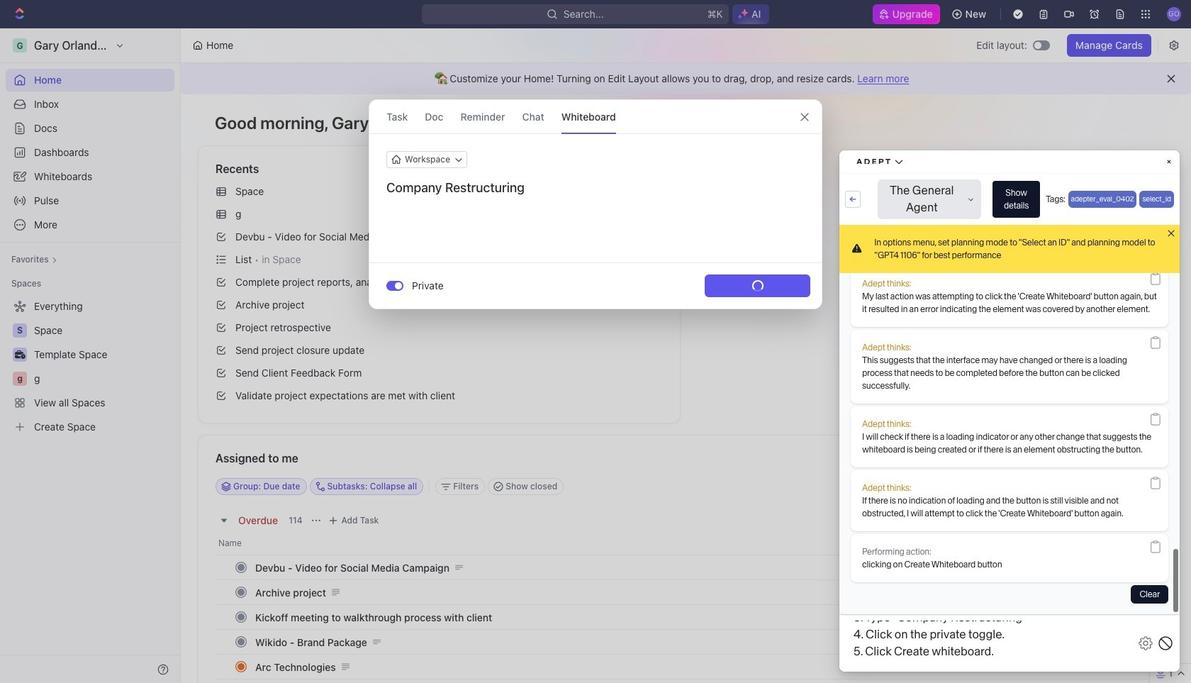 Task type: locate. For each thing, give the bounding box(es) containing it.
tree
[[6, 295, 175, 438]]

alert
[[181, 63, 1192, 94]]

dialog
[[369, 99, 823, 309]]

Name this Whiteboard... field
[[370, 179, 822, 197]]



Task type: vqa. For each thing, say whether or not it's contained in the screenshot.
tree
yes



Task type: describe. For each thing, give the bounding box(es) containing it.
tree inside sidebar navigation
[[6, 295, 175, 438]]

sidebar navigation
[[0, 28, 181, 683]]

Search tasks... text field
[[959, 476, 1101, 497]]



